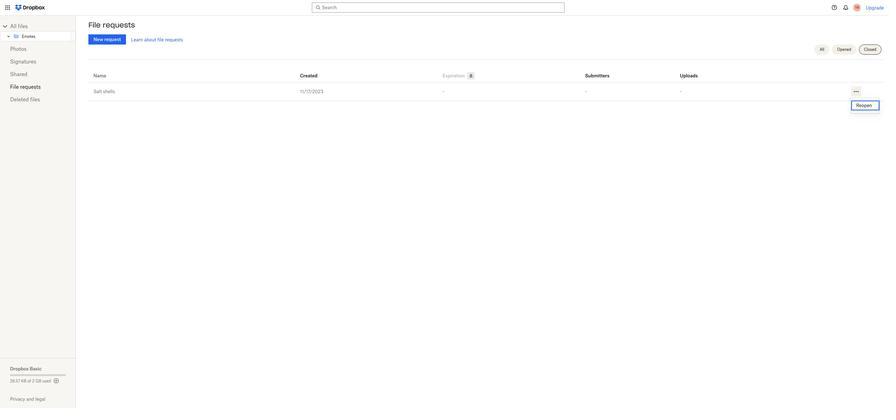 Task type: describe. For each thing, give the bounding box(es) containing it.
and
[[26, 397, 34, 402]]

28.57 kb of 2 gb used
[[10, 379, 51, 384]]

1 horizontal spatial requests
[[103, 21, 135, 29]]

files for all files
[[18, 23, 28, 29]]

photos link
[[10, 43, 66, 55]]

created
[[300, 73, 318, 78]]

name
[[94, 73, 106, 78]]

1 cell from the left
[[771, 82, 809, 88]]

2 cell from the left
[[809, 82, 847, 88]]

3 - from the left
[[681, 89, 682, 94]]

signatures link
[[10, 55, 66, 68]]

learn about file requests
[[131, 37, 183, 42]]

of
[[28, 379, 31, 384]]

shared link
[[10, 68, 66, 81]]

learn about file requests link
[[131, 37, 183, 42]]

dropbox
[[10, 366, 29, 372]]

all for all
[[820, 47, 825, 52]]

all files link
[[10, 21, 76, 31]]

all files tree
[[1, 21, 76, 41]]

get more space image
[[52, 377, 60, 385]]

1 column header from the left
[[586, 64, 611, 80]]

table containing name
[[88, 62, 885, 101]]

1 vertical spatial requests
[[165, 37, 183, 42]]

file inside "link"
[[10, 84, 19, 90]]

opened
[[838, 47, 852, 52]]

opened button
[[833, 45, 857, 55]]

requests inside "link"
[[20, 84, 41, 90]]

closed button
[[860, 45, 882, 55]]

closed
[[865, 47, 877, 52]]

files for deleted files
[[30, 96, 40, 103]]

row containing salt shells
[[88, 82, 885, 101]]

basic
[[30, 366, 42, 372]]

privacy and legal
[[10, 397, 45, 402]]

used
[[42, 379, 51, 384]]

reopen
[[857, 103, 873, 108]]

2
[[32, 379, 34, 384]]



Task type: locate. For each thing, give the bounding box(es) containing it.
learn
[[131, 37, 143, 42]]

1 vertical spatial files
[[30, 96, 40, 103]]

0 vertical spatial requests
[[103, 21, 135, 29]]

kb
[[21, 379, 27, 384]]

files up emotes on the top left of the page
[[18, 23, 28, 29]]

0 vertical spatial files
[[18, 23, 28, 29]]

all files
[[10, 23, 28, 29]]

files down "file requests" "link"
[[30, 96, 40, 103]]

2 row from the top
[[88, 82, 885, 101]]

emotes link
[[13, 33, 70, 40]]

global header element
[[0, 0, 890, 15]]

dropbox basic
[[10, 366, 42, 372]]

file requests up learn
[[88, 21, 135, 29]]

all up photos
[[10, 23, 17, 29]]

requests
[[103, 21, 135, 29], [165, 37, 183, 42], [20, 84, 41, 90]]

0 horizontal spatial all
[[10, 23, 17, 29]]

table
[[88, 62, 885, 101]]

-
[[443, 89, 445, 94], [586, 89, 587, 94], [681, 89, 682, 94]]

file requests link
[[10, 81, 66, 93]]

legal
[[35, 397, 45, 402]]

all for all files
[[10, 23, 17, 29]]

file requests up deleted files on the left of page
[[10, 84, 41, 90]]

requests up learn
[[103, 21, 135, 29]]

upgrade link
[[867, 5, 885, 10]]

0 horizontal spatial file
[[10, 84, 19, 90]]

28.57
[[10, 379, 20, 384]]

1 horizontal spatial column header
[[681, 64, 706, 80]]

files
[[18, 23, 28, 29], [30, 96, 40, 103]]

2 - from the left
[[586, 89, 587, 94]]

created button
[[300, 72, 318, 80]]

all
[[10, 23, 17, 29], [820, 47, 825, 52]]

11/17/2023
[[300, 89, 324, 94]]

row containing name
[[88, 62, 885, 82]]

privacy and legal link
[[10, 397, 76, 402]]

salt shells
[[94, 89, 115, 94]]

deleted
[[10, 96, 29, 103]]

file requests inside "link"
[[10, 84, 41, 90]]

all left opened
[[820, 47, 825, 52]]

1 horizontal spatial all
[[820, 47, 825, 52]]

shells
[[103, 89, 115, 94]]

0 vertical spatial file requests
[[88, 21, 135, 29]]

1 horizontal spatial files
[[30, 96, 40, 103]]

1 horizontal spatial file
[[88, 21, 101, 29]]

1 vertical spatial file requests
[[10, 84, 41, 90]]

1 horizontal spatial -
[[586, 89, 587, 94]]

0 horizontal spatial -
[[443, 89, 445, 94]]

pro trial element
[[465, 72, 475, 80]]

signatures
[[10, 58, 36, 65]]

1 - from the left
[[443, 89, 445, 94]]

requests up deleted files on the left of page
[[20, 84, 41, 90]]

0 vertical spatial file
[[88, 21, 101, 29]]

more actions image
[[853, 88, 861, 95]]

all inside button
[[820, 47, 825, 52]]

0 vertical spatial all
[[10, 23, 17, 29]]

2 vertical spatial requests
[[20, 84, 41, 90]]

cell
[[771, 82, 809, 88], [809, 82, 847, 88]]

0 horizontal spatial requests
[[20, 84, 41, 90]]

0 horizontal spatial file requests
[[10, 84, 41, 90]]

salt
[[94, 89, 102, 94]]

deleted files
[[10, 96, 40, 103]]

1 vertical spatial all
[[820, 47, 825, 52]]

all button
[[815, 45, 830, 55]]

all inside the all files link
[[10, 23, 17, 29]]

gb
[[35, 379, 41, 384]]

dropbox logo - go to the homepage image
[[13, 3, 47, 13]]

shared
[[10, 71, 27, 77]]

photos
[[10, 46, 27, 52]]

2 horizontal spatial requests
[[165, 37, 183, 42]]

about
[[144, 37, 156, 42]]

privacy
[[10, 397, 25, 402]]

column header
[[586, 64, 611, 80], [681, 64, 706, 80]]

2 column header from the left
[[681, 64, 706, 80]]

0 horizontal spatial files
[[18, 23, 28, 29]]

file requests
[[88, 21, 135, 29], [10, 84, 41, 90]]

upgrade
[[867, 5, 885, 10]]

1 vertical spatial file
[[10, 84, 19, 90]]

files inside tree
[[18, 23, 28, 29]]

emotes
[[22, 34, 35, 39]]

row
[[88, 62, 885, 82], [88, 82, 885, 101]]

file
[[88, 21, 101, 29], [10, 84, 19, 90]]

requests right file
[[165, 37, 183, 42]]

0 horizontal spatial column header
[[586, 64, 611, 80]]

2 horizontal spatial -
[[681, 89, 682, 94]]

file
[[157, 37, 164, 42]]

deleted files link
[[10, 93, 66, 106]]

1 row from the top
[[88, 62, 885, 82]]

1 horizontal spatial file requests
[[88, 21, 135, 29]]



Task type: vqa. For each thing, say whether or not it's contained in the screenshot.
All
yes



